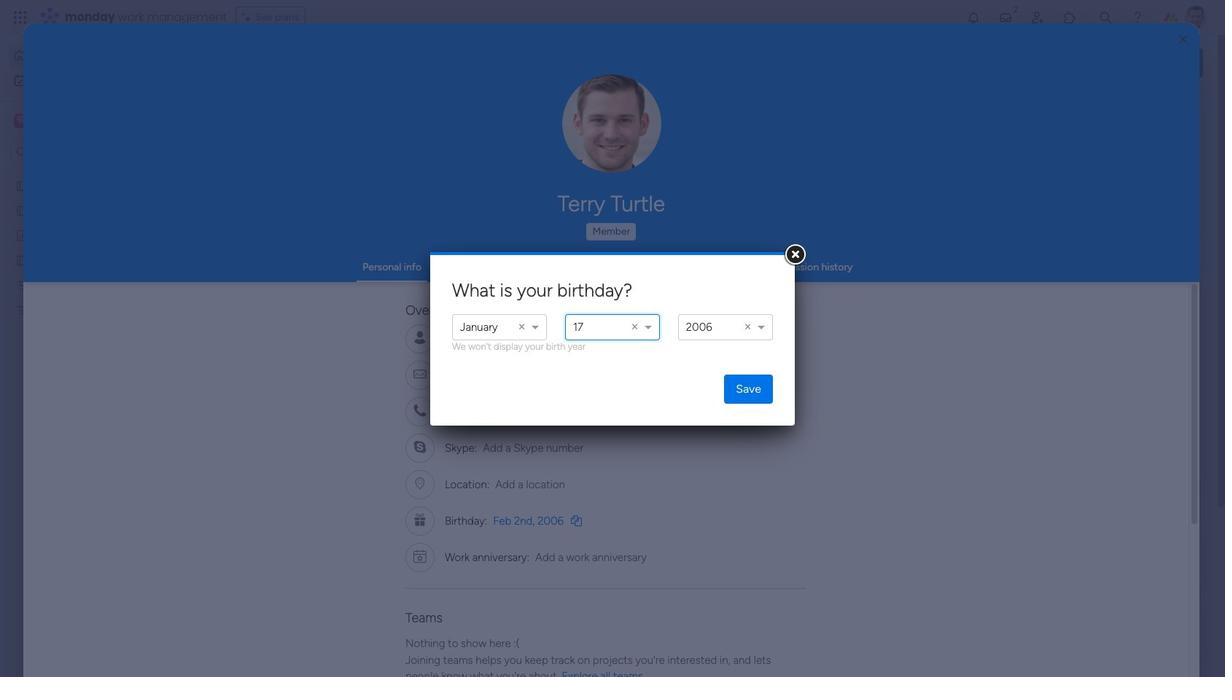 Task type: describe. For each thing, give the bounding box(es) containing it.
1 horizontal spatial public board image
[[244, 266, 260, 282]]

update feed image
[[999, 10, 1013, 25]]

component image for public board image to the right
[[482, 289, 495, 302]]

workspace image
[[16, 113, 26, 129]]

help image
[[1131, 10, 1145, 25]]

quick search results list box
[[225, 136, 950, 508]]

close image
[[1179, 34, 1188, 45]]

0 horizontal spatial add to favorites image
[[433, 445, 447, 460]]

workspace image
[[14, 113, 28, 129]]

2 image
[[1009, 1, 1023, 17]]

public dashboard image
[[15, 228, 29, 242]]

0 vertical spatial add to favorites image
[[910, 267, 924, 281]]

monday marketplace image
[[1063, 10, 1077, 25]]



Task type: vqa. For each thing, say whether or not it's contained in the screenshot.
Workspace image
yes



Task type: locate. For each thing, give the bounding box(es) containing it.
invite members image
[[1031, 10, 1045, 25]]

search everything image
[[1098, 10, 1113, 25]]

select product image
[[13, 10, 28, 25]]

option
[[0, 173, 186, 175], [460, 321, 498, 334], [573, 321, 584, 334], [686, 321, 712, 334]]

dapulse x slim image
[[1182, 106, 1199, 123]]

help center element
[[985, 602, 1204, 660]]

1 component image from the left
[[244, 289, 257, 302]]

see plans image
[[242, 9, 255, 26]]

0 vertical spatial public board image
[[15, 179, 29, 193]]

templates image image
[[998, 293, 1190, 394]]

public board image
[[15, 179, 29, 193], [15, 204, 29, 217]]

1 horizontal spatial component image
[[482, 289, 495, 302]]

1 vertical spatial add to favorites image
[[433, 445, 447, 460]]

copied! image
[[571, 515, 582, 526]]

copied! image
[[542, 333, 553, 344]]

2 component image from the left
[[482, 289, 495, 302]]

notifications image
[[966, 10, 981, 25]]

1 vertical spatial public board image
[[15, 204, 29, 217]]

2 horizontal spatial public board image
[[482, 266, 498, 282]]

1 horizontal spatial add to favorites image
[[910, 267, 924, 281]]

1 public board image from the top
[[15, 179, 29, 193]]

component image for middle public board image
[[244, 289, 257, 302]]

list box
[[0, 170, 186, 519]]

None field
[[573, 315, 577, 342]]

0 horizontal spatial component image
[[244, 289, 257, 302]]

getting started element
[[985, 532, 1204, 590]]

add to favorites image
[[910, 267, 924, 281], [433, 445, 447, 460]]

0 horizontal spatial public board image
[[15, 253, 29, 267]]

component image
[[244, 289, 257, 302], [482, 289, 495, 302]]

terry turtle image
[[1185, 6, 1208, 29]]

public board image
[[15, 253, 29, 267], [244, 266, 260, 282], [482, 266, 498, 282]]

2 public board image from the top
[[15, 204, 29, 217]]



